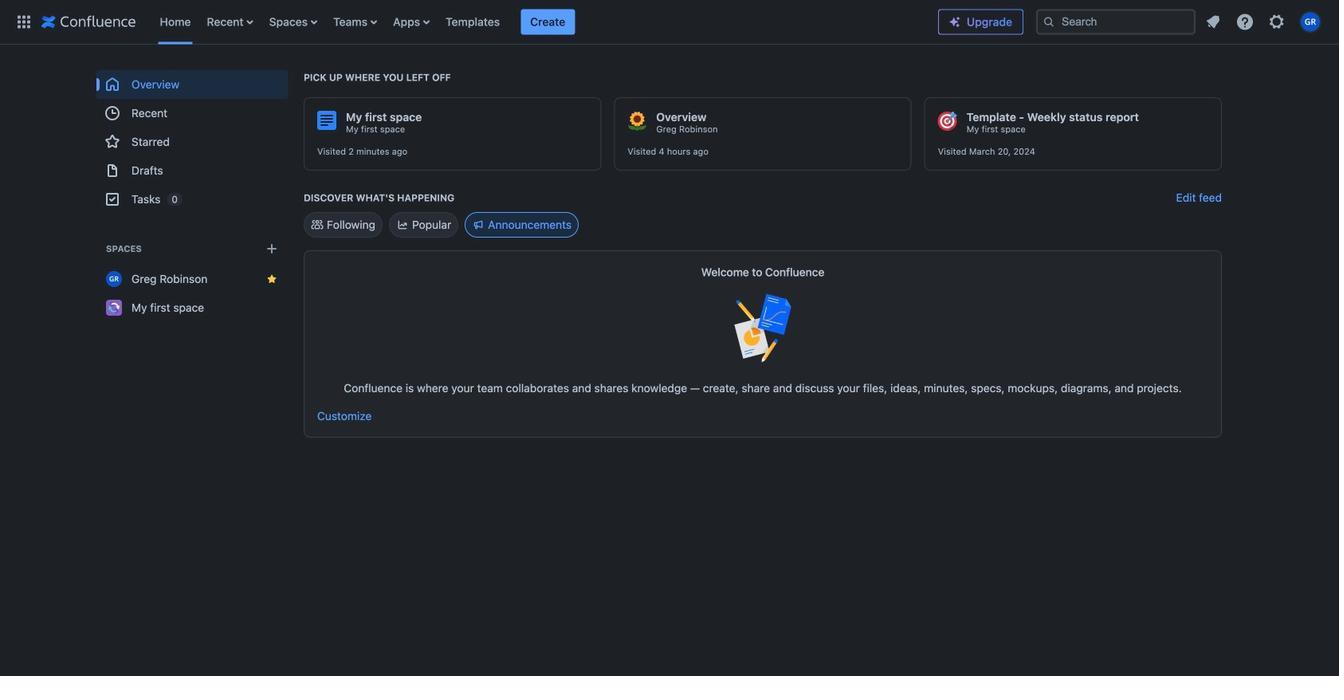 Task type: describe. For each thing, give the bounding box(es) containing it.
help icon image
[[1236, 12, 1255, 32]]

settings icon image
[[1268, 12, 1287, 32]]

notification icon image
[[1204, 12, 1224, 32]]

list for premium icon at the top of page
[[1200, 8, 1330, 36]]

create a space image
[[262, 239, 282, 258]]

unstar this space image
[[266, 273, 278, 286]]

list for appswitcher icon
[[152, 0, 939, 44]]

:dart: image
[[939, 112, 958, 131]]



Task type: locate. For each thing, give the bounding box(es) containing it.
banner
[[0, 0, 1340, 45]]

list item
[[521, 9, 575, 35]]

None search field
[[1037, 9, 1196, 35]]

:sunflower: image
[[628, 112, 647, 131], [628, 112, 647, 131]]

Search field
[[1037, 9, 1196, 35]]

list item inside global element
[[521, 9, 575, 35]]

1 horizontal spatial list
[[1200, 8, 1330, 36]]

confluence image
[[41, 12, 136, 32], [41, 12, 136, 32]]

search image
[[1043, 16, 1056, 28]]

group
[[97, 70, 288, 214]]

premium image
[[949, 16, 962, 28]]

list
[[152, 0, 939, 44], [1200, 8, 1330, 36]]

global element
[[10, 0, 939, 44]]

appswitcher icon image
[[14, 12, 33, 32]]

0 horizontal spatial list
[[152, 0, 939, 44]]

:dart: image
[[939, 112, 958, 131]]



Task type: vqa. For each thing, say whether or not it's contained in the screenshot.
group
yes



